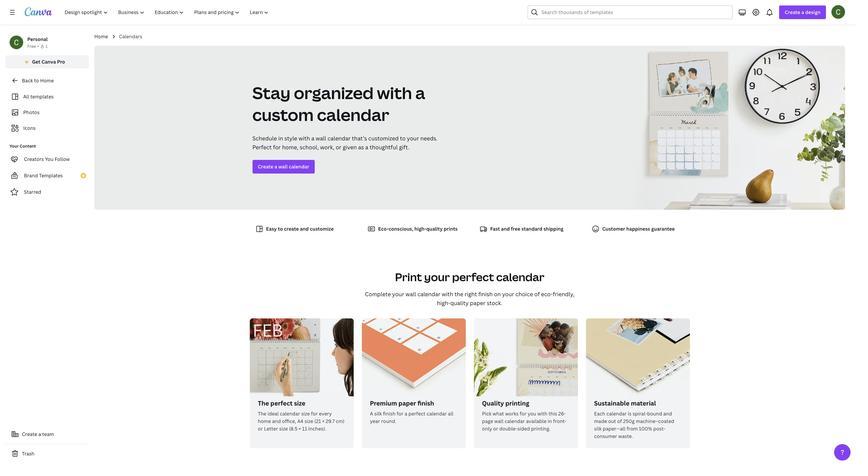 Task type: vqa. For each thing, say whether or not it's contained in the screenshot.
"Lee"
no



Task type: describe. For each thing, give the bounding box(es) containing it.
silk inside sustainable material each calendar is spiral-bound and made out of 250g machine–coated silk paper—all from 100% post- consumer waste.
[[595, 426, 602, 432]]

to inside schedule in style with a wall calendar that's customized to your needs. perfect for home, school, work, or given as a thoughtful gift.
[[400, 135, 406, 142]]

a inside dropdown button
[[802, 9, 805, 15]]

this
[[549, 411, 558, 417]]

all
[[23, 93, 29, 100]]

or for quality
[[494, 426, 499, 432]]

christina overa image
[[832, 5, 846, 19]]

or for schedule
[[336, 144, 342, 151]]

calendar up choice
[[497, 270, 545, 285]]

sustainable material each calendar is spiral-bound and made out of 250g machine–coated silk paper—all from 100% post- consumer waste.
[[595, 399, 675, 440]]

the perfect size the ideal calendar size for every home and office, a4 size (21 × 29.7 cm) or letter size (8.5 × 11 inches).
[[258, 399, 345, 432]]

works
[[505, 411, 519, 417]]

out
[[609, 418, 616, 425]]

wall inside create a wall calendar "link"
[[279, 163, 288, 170]]

and left free
[[501, 226, 510, 232]]

2 horizontal spatial perfect
[[452, 270, 494, 285]]

wall inside complete your wall calendar with the right finish on your choice of eco-friendly, high-quality paper stock.
[[406, 291, 416, 298]]

eco-
[[378, 226, 389, 232]]

style
[[285, 135, 297, 142]]

pick
[[482, 411, 492, 417]]

photos
[[23, 109, 40, 116]]

follow
[[55, 156, 70, 162]]

calendar inside sustainable material each calendar is spiral-bound and made out of 250g machine–coated silk paper—all from 100% post- consumer waste.
[[607, 411, 627, 417]]

print your perfect calendar
[[395, 270, 545, 285]]

inches).
[[309, 426, 326, 432]]

for inside premium paper finish a silk finish for a perfect calendar all year round.
[[397, 411, 404, 417]]

photos link
[[10, 106, 85, 119]]

create a wall calendar
[[258, 163, 309, 170]]

0 horizontal spatial ×
[[299, 426, 301, 432]]

to for easy to create and customize
[[278, 226, 283, 232]]

stay organized with a custom calendar
[[253, 82, 425, 126]]

in inside quality printing pick what works for you with this 26- page wall calendar available in front- only or double-sided printing.
[[548, 418, 552, 425]]

or inside the perfect size the ideal calendar size for every home and office, a4 size (21 × 29.7 cm) or letter size (8.5 × 11 inches).
[[258, 426, 263, 432]]

home,
[[282, 144, 299, 151]]

customized
[[369, 135, 399, 142]]

templates
[[30, 93, 54, 100]]

easy
[[266, 226, 277, 232]]

design
[[806, 9, 821, 15]]

your right on
[[503, 291, 515, 298]]

quality printing image
[[474, 319, 578, 397]]

(21
[[315, 418, 321, 425]]

customer happiness guarantee
[[603, 226, 675, 232]]

and inside the perfect size the ideal calendar size for every home and office, a4 size (21 × 29.7 cm) or letter size (8.5 × 11 inches).
[[272, 418, 281, 425]]

machine–coated
[[636, 418, 675, 425]]

needs.
[[421, 135, 438, 142]]

printing.
[[531, 426, 551, 432]]

1 the from the top
[[258, 399, 269, 408]]

and inside sustainable material each calendar is spiral-bound and made out of 250g machine–coated silk paper—all from 100% post- consumer waste.
[[664, 411, 672, 417]]

•
[[37, 43, 39, 49]]

every
[[319, 411, 332, 417]]

create a team button
[[5, 428, 89, 441]]

sided
[[518, 426, 530, 432]]

paper—all
[[603, 426, 626, 432]]

is
[[628, 411, 632, 417]]

free •
[[27, 43, 39, 49]]

0 vertical spatial home
[[94, 33, 108, 40]]

with inside complete your wall calendar with the right finish on your choice of eco-friendly, high-quality paper stock.
[[442, 291, 453, 298]]

each
[[595, 411, 606, 417]]

calendars
[[119, 33, 142, 40]]

create for create a wall calendar
[[258, 163, 274, 170]]

from
[[627, 426, 638, 432]]

fast
[[491, 226, 500, 232]]

available
[[526, 418, 547, 425]]

your down the 'print'
[[392, 291, 404, 298]]

1 horizontal spatial finish
[[418, 399, 434, 408]]

free
[[27, 43, 36, 49]]

what
[[493, 411, 504, 417]]

0 horizontal spatial finish
[[383, 411, 396, 417]]

26-
[[559, 411, 566, 417]]

double-
[[500, 426, 518, 432]]

quality
[[482, 399, 504, 408]]

stock.
[[487, 300, 503, 307]]

create for create a team
[[22, 431, 37, 438]]

premium
[[370, 399, 397, 408]]

waste.
[[619, 433, 633, 440]]

with inside stay organized with a custom calendar
[[377, 82, 412, 104]]

letter
[[264, 426, 278, 432]]

only
[[482, 426, 492, 432]]

consumer
[[595, 433, 618, 440]]

print
[[395, 270, 422, 285]]

a inside stay organized with a custom calendar
[[416, 82, 425, 104]]

in inside schedule in style with a wall calendar that's customized to your needs. perfect for home, school, work, or given as a thoughtful gift.
[[278, 135, 283, 142]]

free
[[511, 226, 521, 232]]

0 vertical spatial high-
[[415, 226, 427, 232]]

starred link
[[5, 185, 89, 199]]

templates
[[39, 172, 63, 179]]

thoughtful
[[370, 144, 398, 151]]

gift.
[[399, 144, 410, 151]]

trash
[[22, 451, 34, 457]]

printing
[[506, 399, 530, 408]]

for inside the perfect size the ideal calendar size for every home and office, a4 size (21 × 29.7 cm) or letter size (8.5 × 11 inches).
[[311, 411, 318, 417]]

0 horizontal spatial home
[[40, 77, 54, 84]]

your
[[10, 143, 19, 149]]

stay
[[253, 82, 291, 104]]

your content
[[10, 143, 36, 149]]

office,
[[282, 418, 296, 425]]

brand
[[24, 172, 38, 179]]



Task type: locate. For each thing, give the bounding box(es) containing it.
fast and free standard shipping
[[491, 226, 564, 232]]

silk down made
[[595, 426, 602, 432]]

paper down right at right
[[470, 300, 486, 307]]

0 horizontal spatial to
[[34, 77, 39, 84]]

wall inside quality printing pick what works for you with this 26- page wall calendar available in front- only or double-sided printing.
[[495, 418, 504, 425]]

1 vertical spatial in
[[548, 418, 552, 425]]

2 the from the top
[[258, 411, 267, 417]]

create for create a design
[[785, 9, 801, 15]]

None search field
[[528, 5, 733, 19]]

1 vertical spatial paper
[[399, 399, 416, 408]]

quality down the
[[451, 300, 469, 307]]

creators
[[24, 156, 44, 162]]

wall down home, at top left
[[279, 163, 288, 170]]

wall
[[316, 135, 326, 142], [279, 163, 288, 170], [406, 291, 416, 298], [495, 418, 504, 425]]

friendly,
[[553, 291, 575, 298]]

create
[[284, 226, 299, 232]]

wall inside schedule in style with a wall calendar that's customized to your needs. perfect for home, school, work, or given as a thoughtful gift.
[[316, 135, 326, 142]]

for inside quality printing pick what works for you with this 26- page wall calendar available in front- only or double-sided printing.
[[520, 411, 527, 417]]

create inside create a wall calendar "link"
[[258, 163, 274, 170]]

for
[[273, 144, 281, 151], [311, 411, 318, 417], [397, 411, 404, 417], [520, 411, 527, 417]]

0 vertical spatial in
[[278, 135, 283, 142]]

the up home
[[258, 411, 267, 417]]

brand templates link
[[5, 169, 89, 183]]

round.
[[381, 418, 397, 425]]

0 horizontal spatial perfect
[[271, 399, 293, 408]]

1 horizontal spatial or
[[336, 144, 342, 151]]

perfect up right at right
[[452, 270, 494, 285]]

given
[[343, 144, 357, 151]]

create left team
[[22, 431, 37, 438]]

finish inside complete your wall calendar with the right finish on your choice of eco-friendly, high-quality paper stock.
[[479, 291, 493, 298]]

all templates
[[23, 93, 54, 100]]

custom
[[253, 104, 314, 126]]

ideal
[[268, 411, 279, 417]]

personal
[[27, 36, 48, 42]]

calendar down home, at top left
[[289, 163, 309, 170]]

stay organized with a custom calendar image
[[627, 46, 846, 210]]

back
[[22, 77, 33, 84]]

sustainable material image
[[586, 319, 690, 397]]

on
[[494, 291, 501, 298]]

material
[[631, 399, 656, 408]]

paper inside complete your wall calendar with the right finish on your choice of eco-friendly, high-quality paper stock.
[[470, 300, 486, 307]]

or down home
[[258, 426, 263, 432]]

create a design
[[785, 9, 821, 15]]

calendar inside quality printing pick what works for you with this 26- page wall calendar available in front- only or double-sided printing.
[[505, 418, 525, 425]]

all templates link
[[10, 90, 85, 103]]

for left you
[[520, 411, 527, 417]]

with inside schedule in style with a wall calendar that's customized to your needs. perfect for home, school, work, or given as a thoughtful gift.
[[299, 135, 310, 142]]

and right create
[[300, 226, 309, 232]]

eco-
[[542, 291, 553, 298]]

0 horizontal spatial in
[[278, 135, 283, 142]]

cm)
[[336, 418, 345, 425]]

paper
[[470, 300, 486, 307], [399, 399, 416, 408]]

1 vertical spatial home
[[40, 77, 54, 84]]

1 horizontal spatial of
[[618, 418, 622, 425]]

canva
[[42, 58, 56, 65]]

calendar inside premium paper finish a silk finish for a perfect calendar all year round.
[[427, 411, 447, 417]]

silk right a
[[375, 411, 382, 417]]

paper inside premium paper finish a silk finish for a perfect calendar all year round.
[[399, 399, 416, 408]]

2 horizontal spatial to
[[400, 135, 406, 142]]

to for back to home
[[34, 77, 39, 84]]

home up all templates link
[[40, 77, 54, 84]]

your
[[407, 135, 419, 142], [425, 270, 450, 285], [392, 291, 404, 298], [503, 291, 515, 298]]

250g
[[624, 418, 635, 425]]

perfect
[[253, 144, 272, 151]]

calendar up 'out' in the bottom right of the page
[[607, 411, 627, 417]]

calendar up office,
[[280, 411, 300, 417]]

× left 11
[[299, 426, 301, 432]]

Search search field
[[542, 6, 729, 19]]

0 horizontal spatial silk
[[375, 411, 382, 417]]

of left eco-
[[535, 291, 540, 298]]

schedule
[[253, 135, 277, 142]]

0 vertical spatial quality
[[427, 226, 443, 232]]

1 vertical spatial silk
[[595, 426, 602, 432]]

×
[[322, 418, 325, 425], [299, 426, 301, 432]]

the up 'ideal'
[[258, 399, 269, 408]]

2 horizontal spatial finish
[[479, 291, 493, 298]]

get canva pro
[[32, 58, 65, 65]]

29.7
[[326, 418, 335, 425]]

0 vertical spatial to
[[34, 77, 39, 84]]

create inside create a team button
[[22, 431, 37, 438]]

all
[[448, 411, 454, 417]]

bound
[[648, 411, 663, 417]]

starred
[[24, 189, 41, 195]]

0 horizontal spatial or
[[258, 426, 263, 432]]

or
[[336, 144, 342, 151], [258, 426, 263, 432], [494, 426, 499, 432]]

to up gift.
[[400, 135, 406, 142]]

a
[[370, 411, 373, 417]]

home left calendars
[[94, 33, 108, 40]]

with inside quality printing pick what works for you with this 26- page wall calendar available in front- only or double-sided printing.
[[538, 411, 548, 417]]

perfect inside the perfect size the ideal calendar size for every home and office, a4 size (21 × 29.7 cm) or letter size (8.5 × 11 inches).
[[271, 399, 293, 408]]

perfect up 'ideal'
[[271, 399, 293, 408]]

0 vertical spatial ×
[[322, 418, 325, 425]]

calendar inside schedule in style with a wall calendar that's customized to your needs. perfect for home, school, work, or given as a thoughtful gift.
[[328, 135, 351, 142]]

complete
[[365, 291, 391, 298]]

the
[[455, 291, 464, 298]]

× right (21 at the bottom left of the page
[[322, 418, 325, 425]]

quality inside complete your wall calendar with the right finish on your choice of eco-friendly, high-quality paper stock.
[[451, 300, 469, 307]]

0 vertical spatial finish
[[479, 291, 493, 298]]

wall up work,
[[316, 135, 326, 142]]

wall down the 'print'
[[406, 291, 416, 298]]

complete your wall calendar with the right finish on your choice of eco-friendly, high-quality paper stock.
[[365, 291, 575, 307]]

a inside premium paper finish a silk finish for a perfect calendar all year round.
[[405, 411, 408, 417]]

1 vertical spatial of
[[618, 418, 622, 425]]

creators you follow
[[24, 156, 70, 162]]

calendar up that's
[[317, 104, 390, 126]]

1 horizontal spatial in
[[548, 418, 552, 425]]

to right back
[[34, 77, 39, 84]]

calendar inside complete your wall calendar with the right finish on your choice of eco-friendly, high-quality paper stock.
[[418, 291, 441, 298]]

0 horizontal spatial paper
[[399, 399, 416, 408]]

0 vertical spatial perfect
[[452, 270, 494, 285]]

or right only
[[494, 426, 499, 432]]

perfect inside premium paper finish a silk finish for a perfect calendar all year round.
[[409, 411, 426, 417]]

team
[[42, 431, 54, 438]]

0 vertical spatial the
[[258, 399, 269, 408]]

for down premium
[[397, 411, 404, 417]]

or inside quality printing pick what works for you with this 26- page wall calendar available in front- only or double-sided printing.
[[494, 426, 499, 432]]

brand templates
[[24, 172, 63, 179]]

the
[[258, 399, 269, 408], [258, 411, 267, 417]]

2 horizontal spatial or
[[494, 426, 499, 432]]

create a design button
[[780, 5, 827, 19]]

choice
[[516, 291, 533, 298]]

1 vertical spatial perfect
[[271, 399, 293, 408]]

of inside complete your wall calendar with the right finish on your choice of eco-friendly, high-quality paper stock.
[[535, 291, 540, 298]]

your up gift.
[[407, 135, 419, 142]]

and down 'ideal'
[[272, 418, 281, 425]]

0 horizontal spatial quality
[[427, 226, 443, 232]]

happiness
[[627, 226, 651, 232]]

quality left prints
[[427, 226, 443, 232]]

customer
[[603, 226, 626, 232]]

as
[[358, 144, 364, 151]]

0 horizontal spatial high-
[[415, 226, 427, 232]]

year
[[370, 418, 380, 425]]

0 vertical spatial silk
[[375, 411, 382, 417]]

silk inside premium paper finish a silk finish for a perfect calendar all year round.
[[375, 411, 382, 417]]

1 vertical spatial the
[[258, 411, 267, 417]]

a4
[[297, 418, 304, 425]]

to
[[34, 77, 39, 84], [400, 135, 406, 142], [278, 226, 283, 232]]

calendar down works
[[505, 418, 525, 425]]

in down this
[[548, 418, 552, 425]]

create left design
[[785, 9, 801, 15]]

of
[[535, 291, 540, 298], [618, 418, 622, 425]]

calendar left "all" at the bottom right of page
[[427, 411, 447, 417]]

in
[[278, 135, 283, 142], [548, 418, 552, 425]]

0 vertical spatial create
[[785, 9, 801, 15]]

schedule in style with a wall calendar that's customized to your needs. perfect for home, school, work, or given as a thoughtful gift.
[[253, 135, 438, 151]]

page
[[482, 418, 493, 425]]

wall down what
[[495, 418, 504, 425]]

high- inside complete your wall calendar with the right finish on your choice of eco-friendly, high-quality paper stock.
[[437, 300, 451, 307]]

you
[[45, 156, 54, 162]]

get canva pro button
[[5, 55, 89, 68]]

calendar inside "link"
[[289, 163, 309, 170]]

1 vertical spatial high-
[[437, 300, 451, 307]]

a inside button
[[38, 431, 41, 438]]

right
[[465, 291, 477, 298]]

1 vertical spatial quality
[[451, 300, 469, 307]]

1 horizontal spatial ×
[[322, 418, 325, 425]]

2 vertical spatial perfect
[[409, 411, 426, 417]]

1 horizontal spatial silk
[[595, 426, 602, 432]]

premium paper finish a silk finish for a perfect calendar all year round.
[[370, 399, 454, 425]]

1 horizontal spatial quality
[[451, 300, 469, 307]]

or inside schedule in style with a wall calendar that's customized to your needs. perfect for home, school, work, or given as a thoughtful gift.
[[336, 144, 342, 151]]

icons link
[[10, 122, 85, 135]]

trash link
[[5, 447, 89, 461]]

create inside create a design dropdown button
[[785, 9, 801, 15]]

1 horizontal spatial paper
[[470, 300, 486, 307]]

or left given
[[336, 144, 342, 151]]

0 horizontal spatial of
[[535, 291, 540, 298]]

1 horizontal spatial perfect
[[409, 411, 426, 417]]

2 vertical spatial to
[[278, 226, 283, 232]]

create a team
[[22, 431, 54, 438]]

1 vertical spatial to
[[400, 135, 406, 142]]

silk
[[375, 411, 382, 417], [595, 426, 602, 432]]

of right 'out' in the bottom right of the page
[[618, 418, 622, 425]]

100%
[[639, 426, 653, 432]]

calendar down the 'print'
[[418, 291, 441, 298]]

eco-conscious, high-quality prints
[[378, 226, 458, 232]]

get
[[32, 58, 40, 65]]

the perfect size image
[[250, 319, 354, 397]]

1 horizontal spatial home
[[94, 33, 108, 40]]

(8.5
[[289, 426, 298, 432]]

a inside "link"
[[275, 163, 277, 170]]

and right the 'bound'
[[664, 411, 672, 417]]

calendar inside the perfect size the ideal calendar size for every home and office, a4 size (21 × 29.7 cm) or letter size (8.5 × 11 inches).
[[280, 411, 300, 417]]

1 horizontal spatial create
[[258, 163, 274, 170]]

2 horizontal spatial create
[[785, 9, 801, 15]]

1 horizontal spatial high-
[[437, 300, 451, 307]]

sustainable
[[595, 399, 630, 408]]

customize
[[310, 226, 334, 232]]

of inside sustainable material each calendar is spiral-bound and made out of 250g machine–coated silk paper—all from 100% post- consumer waste.
[[618, 418, 622, 425]]

2 vertical spatial finish
[[383, 411, 396, 417]]

guarantee
[[652, 226, 675, 232]]

standard
[[522, 226, 543, 232]]

create down perfect
[[258, 163, 274, 170]]

in left style
[[278, 135, 283, 142]]

calendar inside stay organized with a custom calendar
[[317, 104, 390, 126]]

back to home
[[22, 77, 54, 84]]

1 horizontal spatial to
[[278, 226, 283, 232]]

1 vertical spatial finish
[[418, 399, 434, 408]]

home link
[[94, 33, 108, 40]]

for up (21 at the bottom left of the page
[[311, 411, 318, 417]]

2 vertical spatial create
[[22, 431, 37, 438]]

quality printing pick what works for you with this 26- page wall calendar available in front- only or double-sided printing.
[[482, 399, 567, 432]]

1 vertical spatial ×
[[299, 426, 301, 432]]

calendar up given
[[328, 135, 351, 142]]

your inside schedule in style with a wall calendar that's customized to your needs. perfect for home, school, work, or given as a thoughtful gift.
[[407, 135, 419, 142]]

to right 'easy'
[[278, 226, 283, 232]]

perfect left "all" at the bottom right of page
[[409, 411, 426, 417]]

high-
[[415, 226, 427, 232], [437, 300, 451, 307]]

0 vertical spatial paper
[[470, 300, 486, 307]]

top level navigation element
[[60, 5, 275, 19]]

premium paper finish image
[[362, 319, 466, 397]]

for inside schedule in style with a wall calendar that's customized to your needs. perfect for home, school, work, or given as a thoughtful gift.
[[273, 144, 281, 151]]

paper right premium
[[399, 399, 416, 408]]

0 vertical spatial of
[[535, 291, 540, 298]]

11
[[302, 426, 307, 432]]

1 vertical spatial create
[[258, 163, 274, 170]]

your right the 'print'
[[425, 270, 450, 285]]

for left home, at top left
[[273, 144, 281, 151]]

create
[[785, 9, 801, 15], [258, 163, 274, 170], [22, 431, 37, 438]]

conscious,
[[389, 226, 414, 232]]

prints
[[444, 226, 458, 232]]

0 horizontal spatial create
[[22, 431, 37, 438]]



